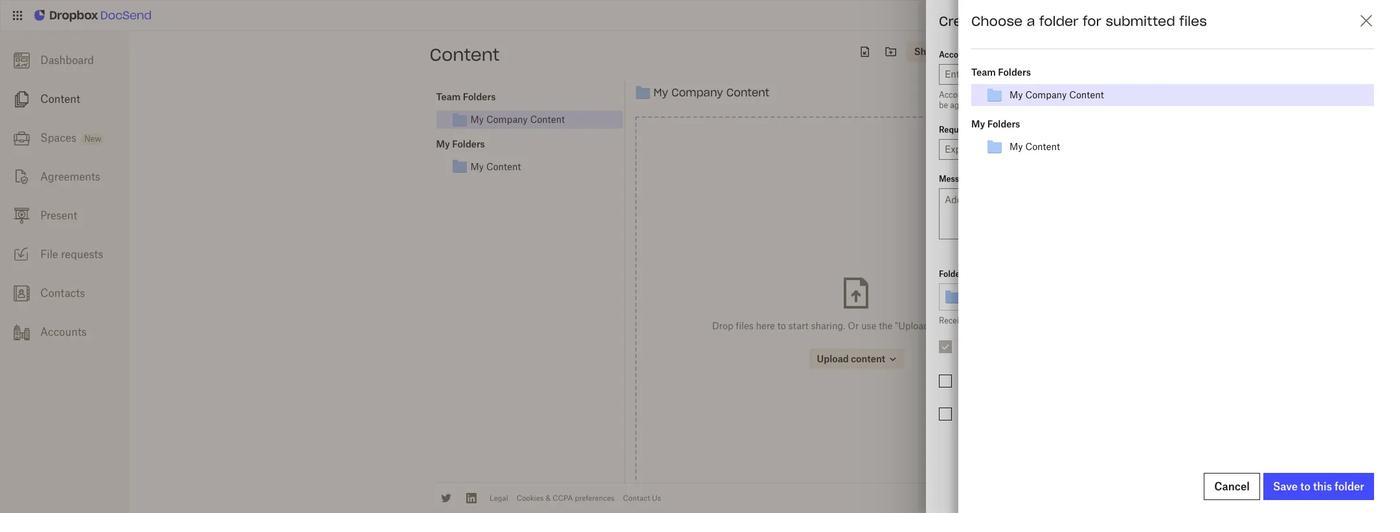 Task type: describe. For each thing, give the bounding box(es) containing it.
folders inside my folders tree
[[452, 138, 485, 149]]

in
[[1092, 316, 1099, 326]]

to right '(visible'
[[1020, 125, 1027, 135]]

across
[[1279, 90, 1302, 100]]

title
[[973, 125, 988, 135]]

folders inside team folders 'tree'
[[463, 91, 496, 102]]

agreements
[[40, 170, 100, 183]]

cancel
[[1215, 481, 1250, 494]]

dig_content folder default  24 image for my content
[[987, 139, 1003, 155]]

my inside tree item
[[471, 114, 484, 125]]

sidebar contacts image
[[13, 286, 29, 302]]

requests
[[61, 248, 103, 261]]

received files will be added to this folder in your content library
[[939, 316, 1173, 326]]

viewers)
[[1030, 125, 1060, 135]]

the
[[1004, 100, 1016, 110]]

my folders tree
[[436, 136, 623, 176]]

&
[[546, 494, 551, 503]]

uploaded
[[978, 269, 1014, 279]]

1 horizontal spatial my company content button
[[1006, 89, 1108, 101]]

present link
[[0, 196, 130, 235]]

library
[[1149, 316, 1173, 326]]

team folders inside 'tree'
[[436, 91, 496, 102]]

upload content
[[1000, 46, 1070, 57]]

sidebar dashboard image
[[13, 52, 29, 69]]

new folder. clicking this button will open the add folder dialog image
[[883, 44, 899, 60]]

content inside tree item
[[530, 114, 565, 125]]

save to this folder button
[[1264, 474, 1375, 501]]

group
[[1032, 90, 1054, 100]]

viewers
[[1056, 90, 1084, 100]]

legal
[[490, 494, 508, 503]]

choose a folder for submitted files
[[972, 13, 1207, 29]]

create file request inside create file request button
[[1273, 481, 1367, 494]]

1 horizontal spatial files
[[1015, 269, 1031, 279]]

new
[[84, 134, 101, 144]]

Explain what the request is for text field
[[940, 140, 1374, 159]]

share content button
[[907, 41, 987, 62]]

close image
[[1359, 13, 1375, 29]]

0 horizontal spatial files
[[975, 316, 990, 326]]

activity,
[[1249, 90, 1277, 100]]

save to this folder
[[1273, 481, 1365, 494]]

my content button
[[1006, 141, 1064, 153]]

0 vertical spatial file
[[989, 13, 1009, 29]]

for inside 'dialog'
[[1083, 13, 1102, 29]]

by
[[1086, 90, 1094, 100]]

0 vertical spatial be
[[991, 90, 1001, 100]]

company inside my company content tree item
[[486, 114, 528, 125]]

my company content inside tree item
[[471, 114, 565, 125]]

this inside button
[[1314, 481, 1333, 494]]

a
[[1027, 13, 1036, 29]]

team folders tree
[[436, 89, 623, 129]]

file requests
[[40, 248, 103, 261]]

content
[[1119, 316, 1147, 326]]

upload content button
[[992, 41, 1078, 62]]

at
[[995, 100, 1002, 110]]

or
[[1164, 90, 1171, 100]]

my company content inside folder selection section
[[1010, 90, 1104, 101]]

1 vertical spatial folder
[[1068, 316, 1090, 326]]

cookies
[[517, 494, 544, 503]]

0 vertical spatial folder image
[[636, 85, 651, 101]]

folder
[[939, 269, 963, 279]]

create file request button
[[1265, 475, 1375, 501]]

request
[[939, 125, 971, 135]]

(visible
[[990, 125, 1018, 135]]

content link
[[0, 80, 130, 119]]

create inside button
[[1273, 481, 1307, 494]]

viewer
[[1222, 90, 1247, 100]]

spaces new
[[40, 131, 101, 144]]

file inside button
[[1310, 481, 1326, 494]]

documents,
[[1315, 90, 1358, 100]]

legal link
[[490, 494, 508, 503]]

team inside 'tree'
[[436, 91, 461, 102]]

my inside tree
[[436, 138, 450, 149]]

contacts
[[40, 287, 85, 300]]

receive image
[[13, 247, 29, 263]]

contacts link
[[0, 274, 130, 313]]

contact
[[623, 494, 650, 503]]

Expiration Time time field
[[1215, 374, 1375, 395]]



Task type: locate. For each thing, give the bounding box(es) containing it.
will right the documents,
[[1360, 90, 1373, 100]]

2 dig_content folder default  24 image from the top
[[987, 139, 1003, 155]]

0 horizontal spatial my company content button
[[452, 112, 623, 127]]

0 horizontal spatial team
[[436, 91, 461, 102]]

sidebar ndas image
[[13, 169, 29, 185]]

folder
[[1040, 13, 1079, 29], [1068, 316, 1090, 326], [1335, 481, 1365, 494]]

0 horizontal spatial team folders
[[436, 91, 496, 102]]

us
[[652, 494, 661, 503]]

to
[[1023, 90, 1030, 100], [1020, 125, 1027, 135], [1043, 316, 1051, 326], [1301, 481, 1311, 494]]

1 horizontal spatial company
[[672, 86, 723, 99]]

my
[[654, 86, 668, 99], [1010, 90, 1023, 101], [471, 114, 484, 125], [972, 118, 985, 129], [436, 138, 450, 149], [1010, 141, 1023, 152]]

1 vertical spatial my folders
[[436, 138, 485, 149]]

present
[[40, 209, 77, 222]]

save
[[1273, 481, 1298, 494]]

files
[[1180, 13, 1207, 29], [1015, 269, 1031, 279], [975, 316, 990, 326]]

1 vertical spatial for
[[965, 269, 976, 279]]

accounts inside accounts can be used to group viewers by their organization or company. all viewer activity, across all documents, will be aggregated at the account level.
[[939, 90, 974, 100]]

spaces
[[40, 131, 76, 144]]

sidebar documents image
[[13, 91, 29, 107]]

1 horizontal spatial team folders
[[972, 67, 1031, 78]]

accounts link
[[0, 313, 130, 352]]

dig_content folder default  24 image for my company content
[[987, 87, 1003, 103]]

1 vertical spatial request
[[1328, 481, 1367, 494]]

folder left "in"
[[1068, 316, 1090, 326]]

contact us
[[623, 494, 661, 503]]

preferences
[[575, 494, 615, 503]]

0 vertical spatial team
[[972, 67, 996, 78]]

will left added
[[992, 316, 1005, 326]]

sidebar present image
[[13, 208, 29, 224]]

my folders inside folder selection section
[[972, 118, 1021, 129]]

0 vertical spatial will
[[1360, 90, 1373, 100]]

0 vertical spatial for
[[1083, 13, 1102, 29]]

dig_content folder default  24 image
[[987, 87, 1003, 103], [987, 139, 1003, 155]]

to up account
[[1023, 90, 1030, 100]]

close image
[[1359, 13, 1375, 29]]

share
[[914, 46, 941, 57]]

folder right save
[[1335, 481, 1365, 494]]

1 vertical spatial file
[[1310, 481, 1326, 494]]

file
[[40, 248, 58, 261]]

1 horizontal spatial request
[[1328, 481, 1367, 494]]

my content
[[1010, 141, 1060, 152]]

be
[[991, 90, 1001, 100], [939, 100, 948, 110], [1007, 316, 1016, 326]]

2 horizontal spatial my company content
[[1010, 90, 1104, 101]]

cookies & ccpa preferences
[[517, 494, 615, 503]]

all
[[1210, 90, 1220, 100]]

0 vertical spatial my folders
[[972, 118, 1021, 129]]

1 vertical spatial accounts
[[40, 326, 87, 339]]

your
[[1101, 316, 1117, 326]]

folder selection section
[[972, 49, 1375, 158]]

tree
[[436, 158, 623, 176]]

sidebar spaces image
[[13, 130, 29, 146]]

2 horizontal spatial be
[[1007, 316, 1016, 326]]

request right save
[[1328, 481, 1367, 494]]

1 horizontal spatial my folders
[[972, 118, 1021, 129]]

dig_content folder default  24 image down 'request title (visible to viewers)'
[[987, 139, 1003, 155]]

2 vertical spatial folder
[[1335, 481, 1365, 494]]

create file request
[[939, 13, 1065, 29], [1273, 481, 1367, 494]]

for
[[1083, 13, 1102, 29], [965, 269, 976, 279]]

be up at on the top of the page
[[991, 90, 1001, 100]]

used
[[1003, 90, 1020, 100]]

1 vertical spatial folder image
[[452, 112, 467, 127]]

account
[[939, 50, 971, 60]]

my folders
[[972, 118, 1021, 129], [436, 138, 485, 149]]

my company content button
[[1006, 89, 1108, 101], [452, 112, 623, 127]]

company inside folder selection section
[[1026, 90, 1067, 101]]

accounts for accounts can be used to group viewers by their organization or company. all viewer activity, across all documents, will be aggregated at the account level.
[[939, 90, 974, 100]]

0 horizontal spatial be
[[939, 100, 948, 110]]

0 horizontal spatial file
[[989, 13, 1009, 29]]

1 vertical spatial dig_content folder default  24 image
[[987, 139, 1003, 155]]

1 vertical spatial my company content button
[[452, 112, 623, 127]]

contact us link
[[623, 494, 661, 503]]

1 vertical spatial files
[[1015, 269, 1031, 279]]

request inside button
[[1328, 481, 1367, 494]]

request files image
[[857, 44, 873, 60]]

0 horizontal spatial will
[[992, 316, 1005, 326]]

be up request
[[939, 100, 948, 110]]

0 vertical spatial request
[[1013, 13, 1065, 29]]

team folders inside folder selection section
[[972, 67, 1031, 78]]

cookies & ccpa preferences link
[[517, 494, 615, 503]]

my folders inside tree
[[436, 138, 485, 149]]

folder for uploaded files
[[939, 269, 1031, 279]]

1 horizontal spatial team
[[972, 67, 996, 78]]

level.
[[1049, 100, 1068, 110]]

1 vertical spatial team
[[436, 91, 461, 102]]

account
[[1018, 100, 1047, 110]]

0 horizontal spatial accounts
[[40, 326, 87, 339]]

0 horizontal spatial request
[[1013, 13, 1065, 29]]

0 horizontal spatial for
[[965, 269, 976, 279]]

share content
[[914, 46, 979, 57]]

will inside accounts can be used to group viewers by their organization or company. all viewer activity, across all documents, will be aggregated at the account level.
[[1360, 90, 1373, 100]]

file requests link
[[0, 235, 130, 274]]

1 horizontal spatial for
[[1083, 13, 1102, 29]]

files right submitted
[[1180, 13, 1207, 29]]

0 vertical spatial my company content button
[[1006, 89, 1108, 101]]

Add any extra details about the request text field
[[939, 189, 1375, 240]]

create
[[939, 13, 984, 29], [1273, 481, 1307, 494]]

0 horizontal spatial my folders
[[436, 138, 485, 149]]

1 horizontal spatial my company content
[[654, 86, 770, 99]]

team folders
[[972, 67, 1031, 78], [436, 91, 496, 102]]

create right cancel
[[1273, 481, 1307, 494]]

0 vertical spatial create
[[939, 13, 984, 29]]

to inside accounts can be used to group viewers by their organization or company. all viewer activity, across all documents, will be aggregated at the account level.
[[1023, 90, 1030, 100]]

this right save
[[1314, 481, 1333, 494]]

my company content button inside tree item
[[452, 112, 623, 127]]

accounts
[[939, 90, 974, 100], [40, 326, 87, 339]]

2 horizontal spatial company
[[1026, 90, 1067, 101]]

0 horizontal spatial create
[[939, 13, 984, 29]]

folder right a in the right of the page
[[1040, 13, 1079, 29]]

0 vertical spatial accounts
[[939, 90, 974, 100]]

1 vertical spatial team folders
[[436, 91, 496, 102]]

0 vertical spatial this
[[1053, 316, 1066, 326]]

all
[[1304, 90, 1313, 100]]

to right save
[[1301, 481, 1311, 494]]

choose
[[972, 13, 1023, 29]]

this
[[1053, 316, 1066, 326], [1314, 481, 1333, 494]]

1 vertical spatial create
[[1273, 481, 1307, 494]]

folders
[[998, 67, 1031, 78], [463, 91, 496, 102], [988, 118, 1021, 129], [452, 138, 485, 149]]

files right received at the bottom right of page
[[975, 316, 990, 326]]

to inside button
[[1301, 481, 1311, 494]]

accounts can be used to group viewers by their organization or company. all viewer activity, across all documents, will be aggregated at the account level.
[[939, 90, 1373, 110]]

1 vertical spatial be
[[939, 100, 948, 110]]

files right the "uploaded"
[[1015, 269, 1031, 279]]

for left submitted
[[1083, 13, 1102, 29]]

agreements link
[[0, 157, 130, 196]]

1 vertical spatial will
[[992, 316, 1005, 326]]

accounts for accounts
[[40, 326, 87, 339]]

organization
[[1116, 90, 1162, 100]]

0 vertical spatial dig_content folder default  24 image
[[987, 87, 1003, 103]]

1 vertical spatial create file request
[[1273, 481, 1367, 494]]

0 horizontal spatial this
[[1053, 316, 1066, 326]]

message
[[939, 174, 973, 184]]

accounts up aggregated
[[939, 90, 974, 100]]

1 vertical spatial this
[[1314, 481, 1333, 494]]

accounts down contacts
[[40, 326, 87, 339]]

dig_content folder default  24 image left the
[[987, 87, 1003, 103]]

0 vertical spatial team folders
[[972, 67, 1031, 78]]

folder inside button
[[1335, 481, 1365, 494]]

0 horizontal spatial my company content
[[471, 114, 565, 125]]

2 horizontal spatial files
[[1180, 13, 1207, 29]]

0 vertical spatial files
[[1180, 13, 1207, 29]]

create up the share content
[[939, 13, 984, 29]]

request
[[1013, 13, 1065, 29], [1328, 481, 1367, 494]]

team
[[972, 67, 996, 78], [436, 91, 461, 102]]

folder image inside my company content tree item
[[452, 112, 467, 127]]

0 horizontal spatial create file request
[[939, 13, 1065, 29]]

1 horizontal spatial this
[[1314, 481, 1333, 494]]

choose a folder for submitted files dialog
[[959, 0, 1388, 514]]

be left added
[[1007, 316, 1016, 326]]

dashboard
[[40, 54, 94, 67]]

request title (visible to viewers)
[[939, 125, 1060, 135]]

ccpa
[[553, 494, 573, 503]]

file
[[989, 13, 1009, 29], [1310, 481, 1326, 494]]

submitted
[[1106, 13, 1176, 29]]

0 vertical spatial create file request
[[939, 13, 1065, 29]]

folder image
[[636, 85, 651, 101], [452, 112, 467, 127]]

0 vertical spatial folder
[[1040, 13, 1079, 29]]

sidebar accounts image
[[13, 324, 29, 341]]

received
[[939, 316, 972, 326]]

for right "folder"
[[965, 269, 976, 279]]

cancel button
[[1204, 474, 1261, 501]]

company.
[[1173, 90, 1208, 100]]

request up upload content
[[1013, 13, 1065, 29]]

1 horizontal spatial folder image
[[636, 85, 651, 101]]

1 horizontal spatial create
[[1273, 481, 1307, 494]]

this right added
[[1053, 316, 1066, 326]]

will
[[1360, 90, 1373, 100], [992, 316, 1005, 326]]

upload
[[1000, 46, 1031, 57]]

file right save
[[1310, 481, 1326, 494]]

team inside folder selection section
[[972, 67, 996, 78]]

2 vertical spatial files
[[975, 316, 990, 326]]

my company content
[[654, 86, 770, 99], [1010, 90, 1104, 101], [471, 114, 565, 125]]

my company content tree item
[[436, 111, 623, 129]]

their
[[1097, 90, 1114, 100]]

1 horizontal spatial file
[[1310, 481, 1326, 494]]

1 horizontal spatial be
[[991, 90, 1001, 100]]

aggregated
[[950, 100, 993, 110]]

1 horizontal spatial will
[[1360, 90, 1373, 100]]

dashboard link
[[0, 41, 130, 80]]

to right added
[[1043, 316, 1051, 326]]

0 horizontal spatial folder image
[[452, 112, 467, 127]]

files inside 'dialog'
[[1180, 13, 1207, 29]]

1 horizontal spatial create file request
[[1273, 481, 1367, 494]]

1 dig_content folder default  24 image from the top
[[987, 87, 1003, 103]]

can
[[976, 90, 989, 100]]

added
[[1018, 316, 1041, 326]]

0 horizontal spatial company
[[486, 114, 528, 125]]

1 horizontal spatial accounts
[[939, 90, 974, 100]]

file left a in the right of the page
[[989, 13, 1009, 29]]

folder image
[[945, 290, 961, 305]]

2 vertical spatial be
[[1007, 316, 1016, 326]]



Task type: vqa. For each thing, say whether or not it's contained in the screenshot.
File requests link
yes



